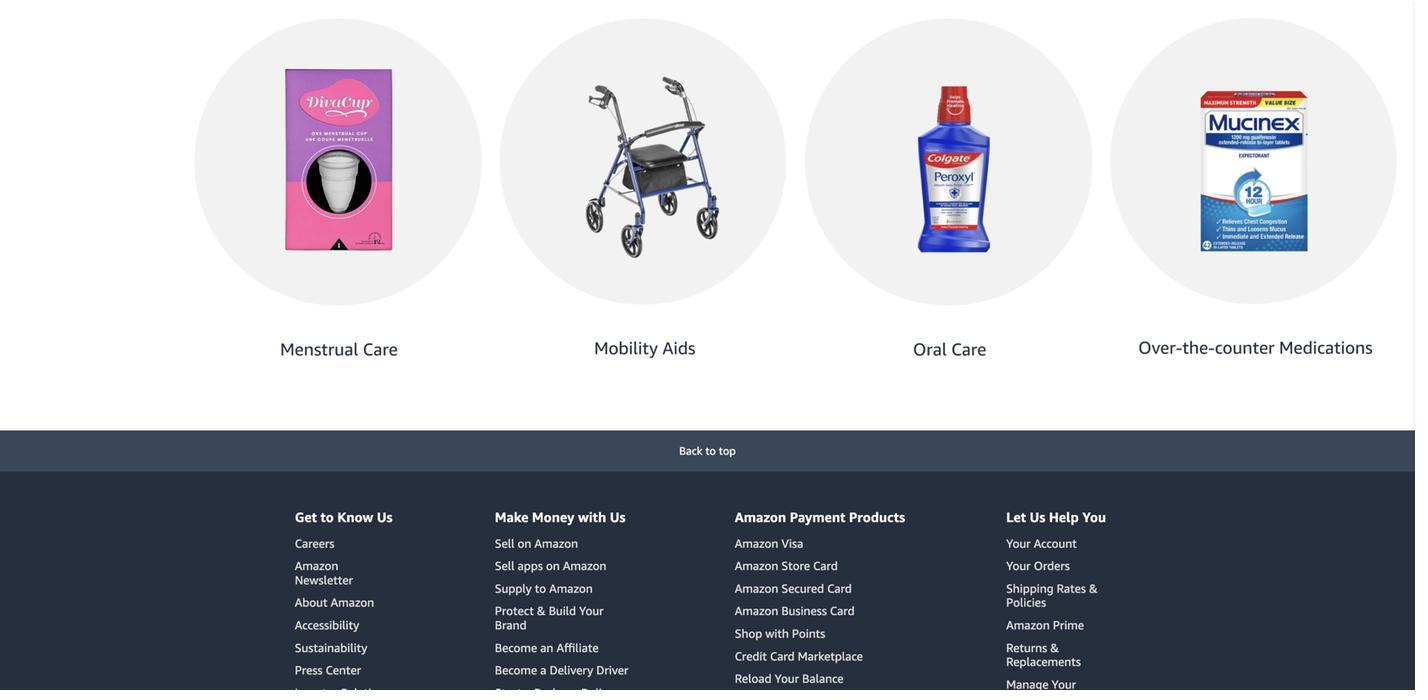 Task type: vqa. For each thing, say whether or not it's contained in the screenshot.
Balance
yes



Task type: locate. For each thing, give the bounding box(es) containing it.
to right get
[[321, 510, 334, 526]]

2 become from the top
[[495, 664, 537, 678]]

amazon down amazon store card 'link'
[[735, 582, 779, 596]]

1 vertical spatial become
[[495, 664, 537, 678]]

mobility aids image
[[499, 18, 788, 372]]

2 vertical spatial &
[[1051, 641, 1059, 655]]

accessibility link
[[295, 619, 359, 633]]

card for amazon secured card
[[827, 582, 852, 596]]

0 vertical spatial sell
[[495, 537, 515, 551]]

driver
[[597, 664, 629, 678]]

1 vertical spatial on
[[546, 560, 560, 573]]

2 us from the left
[[610, 510, 626, 526]]

credit card marketplace link
[[735, 650, 863, 664]]

with right the money
[[578, 510, 606, 526]]

about amazon
[[295, 596, 374, 610]]

with right shop
[[766, 627, 789, 641]]

& inside protect & build your brand
[[537, 605, 546, 619]]

1 horizontal spatial us
[[610, 510, 626, 526]]

0 horizontal spatial us
[[377, 510, 393, 526]]

amazon up returns
[[1007, 619, 1050, 633]]

1 us from the left
[[377, 510, 393, 526]]

us right know
[[377, 510, 393, 526]]

careers link
[[295, 537, 335, 551]]

amazon secured card link
[[735, 582, 852, 596]]

sell
[[495, 537, 515, 551], [495, 560, 515, 573]]

card right store
[[813, 560, 838, 573]]

protect
[[495, 605, 534, 619]]

amazon visa link
[[735, 537, 804, 551]]

us right the money
[[610, 510, 626, 526]]

us for make money with us
[[610, 510, 626, 526]]

to down apps
[[535, 582, 546, 596]]

us
[[377, 510, 393, 526], [610, 510, 626, 526], [1030, 510, 1046, 526]]

0 horizontal spatial with
[[578, 510, 606, 526]]

a
[[540, 664, 547, 678]]

card right secured
[[827, 582, 852, 596]]

& for protect & build your brand
[[537, 605, 546, 619]]

money
[[532, 510, 575, 526]]

2 horizontal spatial us
[[1030, 510, 1046, 526]]

your account link
[[1007, 537, 1077, 551]]

1 vertical spatial sell
[[495, 560, 515, 573]]

amazon payment products
[[735, 510, 905, 526]]

us right let
[[1030, 510, 1046, 526]]

card right business
[[830, 605, 855, 619]]

to for supply
[[535, 582, 546, 596]]

2 sell from the top
[[495, 560, 515, 573]]

protect & build your brand link
[[495, 605, 604, 633]]

affiliate
[[557, 641, 599, 655]]

replacements
[[1007, 656, 1081, 670]]

to
[[706, 445, 716, 458], [321, 510, 334, 526], [535, 582, 546, 596]]

& right rates
[[1089, 582, 1098, 596]]

make
[[495, 510, 529, 526]]

your up shipping on the right of the page
[[1007, 560, 1031, 573]]

your account
[[1007, 537, 1077, 551]]

amazon business card link
[[735, 605, 855, 619]]

1 sell from the top
[[495, 537, 515, 551]]

& inside shipping rates & policies
[[1089, 582, 1098, 596]]

sell for sell apps on amazon
[[495, 560, 515, 573]]

returns
[[1007, 641, 1048, 655]]

sell apps on amazon
[[495, 560, 607, 573]]

0 horizontal spatial on
[[518, 537, 532, 551]]

become down brand at the bottom of the page
[[495, 641, 537, 655]]

0 horizontal spatial to
[[321, 510, 334, 526]]

& inside returns & replacements
[[1051, 641, 1059, 655]]

0 vertical spatial on
[[518, 537, 532, 551]]

0 vertical spatial to
[[706, 445, 716, 458]]

your right the 'build'
[[579, 605, 604, 619]]

reload
[[735, 672, 772, 686]]

1 horizontal spatial to
[[535, 582, 546, 596]]

over-the-counter medications image
[[1110, 18, 1399, 372]]

become for become a delivery driver
[[495, 664, 537, 678]]

sell down make in the bottom of the page
[[495, 537, 515, 551]]

become left a at the left of the page
[[495, 664, 537, 678]]

card
[[813, 560, 838, 573], [827, 582, 852, 596], [830, 605, 855, 619], [770, 650, 795, 664]]

& up replacements
[[1051, 641, 1059, 655]]

amazon business card
[[735, 605, 855, 619]]

& for returns & replacements
[[1051, 641, 1059, 655]]

amazon newsletter
[[295, 560, 353, 588]]

2 horizontal spatial to
[[706, 445, 716, 458]]

& left the 'build'
[[537, 605, 546, 619]]

0 vertical spatial &
[[1089, 582, 1098, 596]]

your
[[1007, 537, 1031, 551], [1007, 560, 1031, 573], [579, 605, 604, 619], [775, 672, 799, 686]]

0 horizontal spatial &
[[537, 605, 546, 619]]

reload your balance
[[735, 672, 844, 686]]

2 horizontal spatial &
[[1089, 582, 1098, 596]]

to for back
[[706, 445, 716, 458]]

1 become from the top
[[495, 641, 537, 655]]

press center link
[[295, 664, 361, 678]]

payment
[[790, 510, 846, 526]]

on up apps
[[518, 537, 532, 551]]

let us help you
[[1007, 510, 1107, 526]]

become a delivery driver
[[495, 664, 629, 678]]

1 vertical spatial &
[[537, 605, 546, 619]]

your down the credit card marketplace
[[775, 672, 799, 686]]

0 vertical spatial with
[[578, 510, 606, 526]]

amazon up the 'build'
[[549, 582, 593, 596]]

orders
[[1034, 560, 1070, 573]]

on right apps
[[546, 560, 560, 573]]

shop with points
[[735, 627, 826, 641]]

apps
[[518, 560, 543, 573]]

1 vertical spatial with
[[766, 627, 789, 641]]

on
[[518, 537, 532, 551], [546, 560, 560, 573]]

1 horizontal spatial with
[[766, 627, 789, 641]]

2 vertical spatial to
[[535, 582, 546, 596]]

delivery
[[550, 664, 593, 678]]

1 horizontal spatial &
[[1051, 641, 1059, 655]]

secured
[[782, 582, 824, 596]]

1 vertical spatial to
[[321, 510, 334, 526]]

returns & replacements
[[1007, 641, 1081, 670]]

sell up supply
[[495, 560, 515, 573]]

become
[[495, 641, 537, 655], [495, 664, 537, 678]]

policies
[[1007, 596, 1046, 610]]

sell for sell on amazon
[[495, 537, 515, 551]]

sustainability
[[295, 641, 367, 655]]

an
[[540, 641, 554, 655]]

your orders link
[[1007, 560, 1070, 573]]

you
[[1083, 510, 1107, 526]]

amazon up newsletter
[[295, 560, 339, 573]]

supply to amazon
[[495, 582, 593, 596]]

amazon
[[735, 510, 787, 526], [535, 537, 578, 551], [735, 537, 779, 551], [295, 560, 339, 573], [563, 560, 607, 573], [735, 560, 779, 573], [549, 582, 593, 596], [735, 582, 779, 596], [331, 596, 374, 610], [735, 605, 779, 619], [1007, 619, 1050, 633]]

us for get to know us
[[377, 510, 393, 526]]

center
[[326, 664, 361, 678]]

your orders
[[1007, 560, 1070, 573]]

0 vertical spatial become
[[495, 641, 537, 655]]

your inside protect & build your brand
[[579, 605, 604, 619]]

products
[[849, 510, 905, 526]]

top
[[719, 445, 736, 458]]

amazon prime
[[1007, 619, 1084, 633]]

amazon up supply to amazon link
[[563, 560, 607, 573]]

protect & build your brand
[[495, 605, 604, 633]]

shipping rates & policies link
[[1007, 582, 1098, 610]]

amazon left visa
[[735, 537, 779, 551]]

to left top
[[706, 445, 716, 458]]



Task type: describe. For each thing, give the bounding box(es) containing it.
returns & replacements link
[[1007, 641, 1081, 670]]

about
[[295, 596, 328, 610]]

to for get
[[321, 510, 334, 526]]

brand
[[495, 619, 527, 633]]

marketplace
[[798, 650, 863, 664]]

press
[[295, 664, 323, 678]]

careers
[[295, 537, 335, 551]]

become an affiliate
[[495, 641, 599, 655]]

help
[[1049, 510, 1079, 526]]

amazon prime link
[[1007, 619, 1084, 633]]

balance
[[802, 672, 844, 686]]

reload your balance link
[[735, 672, 844, 686]]

sell on amazon link
[[495, 537, 578, 551]]

amazon up shop
[[735, 605, 779, 619]]

supply
[[495, 582, 532, 596]]

your down let
[[1007, 537, 1031, 551]]

accessibility
[[295, 619, 359, 633]]

about amazon link
[[295, 596, 374, 610]]

shop with points link
[[735, 627, 826, 641]]

back to top link
[[0, 431, 1416, 472]]

supply to amazon link
[[495, 582, 593, 596]]

amazon newsletter link
[[295, 560, 353, 588]]

amazon up accessibility
[[331, 596, 374, 610]]

points
[[792, 627, 826, 641]]

amazon visa
[[735, 537, 804, 551]]

card for amazon store card
[[813, 560, 838, 573]]

amazon up amazon visa
[[735, 510, 787, 526]]

store
[[782, 560, 810, 573]]

shipping
[[1007, 582, 1054, 596]]

account
[[1034, 537, 1077, 551]]

let
[[1007, 510, 1026, 526]]

newsletter
[[295, 574, 353, 588]]

press center
[[295, 664, 361, 678]]

become a delivery driver link
[[495, 664, 629, 678]]

get to know us
[[295, 510, 393, 526]]

amazon secured card
[[735, 582, 852, 596]]

know
[[337, 510, 373, 526]]

amazon inside the "amazon newsletter"
[[295, 560, 339, 573]]

amazon store card link
[[735, 560, 838, 573]]

rates
[[1057, 582, 1086, 596]]

card down shop with points link
[[770, 650, 795, 664]]

oral care image
[[805, 18, 1094, 373]]

sustainability link
[[295, 641, 367, 655]]

prime
[[1053, 619, 1084, 633]]

build
[[549, 605, 576, 619]]

amazon up sell apps on amazon
[[535, 537, 578, 551]]

get
[[295, 510, 317, 526]]

sell apps on amazon link
[[495, 560, 607, 573]]

card for amazon business card
[[830, 605, 855, 619]]

credit
[[735, 650, 767, 664]]

make money with us
[[495, 510, 626, 526]]

become for become an affiliate
[[495, 641, 537, 655]]

shop
[[735, 627, 763, 641]]

back
[[679, 445, 703, 458]]

back to top
[[679, 445, 736, 458]]

shipping rates & policies
[[1007, 582, 1098, 610]]

become an affiliate link
[[495, 641, 599, 655]]

visa
[[782, 537, 804, 551]]

amazon store card
[[735, 560, 838, 573]]

sell on amazon
[[495, 537, 578, 551]]

business
[[782, 605, 827, 619]]

credit card marketplace
[[735, 650, 863, 664]]

1 horizontal spatial on
[[546, 560, 560, 573]]

menstral care image
[[194, 18, 483, 373]]

3 us from the left
[[1030, 510, 1046, 526]]

amazon down amazon visa
[[735, 560, 779, 573]]



